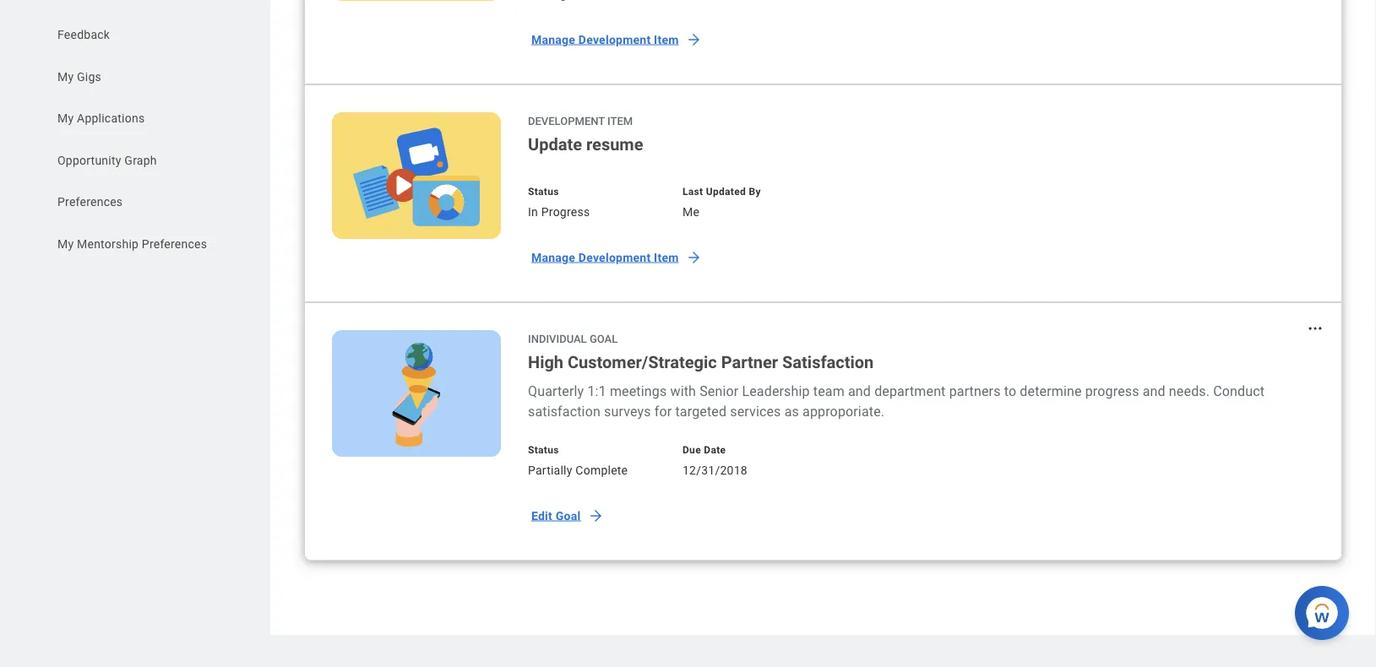 Task type: describe. For each thing, give the bounding box(es) containing it.
manage development item for manage development item arrow right image
[[531, 33, 679, 46]]

last updated by me
[[683, 186, 761, 219]]

meetings
[[610, 383, 667, 399]]

targeted
[[675, 403, 727, 419]]

needs.
[[1169, 383, 1210, 399]]

development inside development item update resume
[[528, 114, 605, 127]]

mentorship
[[77, 237, 139, 251]]

with
[[670, 383, 696, 399]]

my gigs
[[57, 70, 101, 84]]

1 manage development item button from the top
[[521, 23, 709, 57]]

my mentorship preferences
[[57, 237, 207, 251]]

quarterly 1:1 meetings with senior leadership team and department partners to determine progress and needs. conduct satisfaction surveys for targeted services as approporiate.
[[528, 383, 1265, 419]]

edit goal button
[[521, 499, 611, 533]]

opportunity graph link
[[56, 152, 229, 169]]

status for partially
[[528, 444, 559, 456]]

partially
[[528, 463, 572, 477]]

department
[[874, 383, 946, 399]]

resume
[[586, 134, 643, 154]]

status in progress
[[528, 186, 590, 219]]

high customer/strategic partner satisfaction
[[528, 352, 874, 372]]

development for manage development item arrow right image
[[579, 33, 651, 46]]

manage for manage development item arrow right image
[[531, 33, 575, 46]]

partner
[[721, 352, 778, 372]]

arrow right image
[[686, 249, 702, 266]]

partners
[[949, 383, 1001, 399]]

gigs
[[77, 70, 101, 84]]

opportunity graph
[[57, 153, 157, 167]]

feedback link
[[56, 27, 229, 44]]

feedback
[[57, 28, 110, 42]]

approporiate.
[[803, 403, 885, 419]]

determine
[[1020, 383, 1082, 399]]

quarterly
[[528, 383, 584, 399]]

due date 12/31/2018
[[683, 444, 747, 477]]

as
[[785, 403, 799, 419]]

1 vertical spatial preferences
[[142, 237, 207, 251]]

leadership
[[742, 383, 810, 399]]

edit
[[531, 509, 553, 523]]

item inside development item update resume
[[607, 114, 633, 127]]

progress
[[1085, 383, 1139, 399]]

manage development item for arrow right icon at the top
[[531, 250, 679, 264]]

my gigs link
[[56, 68, 229, 85]]

list containing feedback
[[0, 0, 270, 257]]

update
[[528, 134, 582, 154]]

my applications
[[57, 112, 145, 125]]

status partially complete
[[528, 444, 628, 477]]

my mentorship preferences link
[[56, 236, 229, 253]]

date
[[704, 444, 726, 456]]

development item update resume
[[528, 114, 643, 154]]

status for in
[[528, 186, 559, 198]]

my for my applications
[[57, 112, 74, 125]]

my for my gigs
[[57, 70, 74, 84]]

edit goal
[[531, 509, 581, 523]]

manage for arrow right icon at the top
[[531, 250, 575, 264]]

due
[[683, 444, 701, 456]]



Task type: vqa. For each thing, say whether or not it's contained in the screenshot.
Goal
yes



Task type: locate. For each thing, give the bounding box(es) containing it.
preferences
[[57, 195, 123, 209], [142, 237, 207, 251]]

3 my from the top
[[57, 237, 74, 251]]

high
[[528, 352, 564, 372]]

item
[[654, 33, 679, 46], [607, 114, 633, 127], [654, 250, 679, 264]]

1 vertical spatial manage development item button
[[521, 241, 709, 275]]

last
[[683, 186, 703, 198]]

me
[[683, 205, 700, 219]]

0 horizontal spatial arrow right image
[[587, 508, 604, 525]]

12/31/2018
[[683, 463, 747, 477]]

1 manage from the top
[[531, 33, 575, 46]]

0 horizontal spatial preferences
[[57, 195, 123, 209]]

development
[[579, 33, 651, 46], [528, 114, 605, 127], [579, 250, 651, 264]]

2 my from the top
[[57, 112, 74, 125]]

1:1
[[588, 383, 606, 399]]

satisfaction
[[782, 352, 874, 372]]

development for arrow right icon at the top
[[579, 250, 651, 264]]

individual goal
[[528, 332, 618, 345]]

1 vertical spatial arrow right image
[[587, 508, 604, 525]]

conduct
[[1213, 383, 1265, 399]]

0 vertical spatial manage
[[531, 33, 575, 46]]

item for manage development item arrow right image
[[654, 33, 679, 46]]

preferences down opportunity
[[57, 195, 123, 209]]

goal inside button
[[556, 509, 581, 523]]

item for arrow right icon at the top
[[654, 250, 679, 264]]

2 and from the left
[[1143, 383, 1166, 399]]

arrow right image for edit goal
[[587, 508, 604, 525]]

goal for edit goal
[[556, 509, 581, 523]]

1 vertical spatial goal
[[556, 509, 581, 523]]

status up in at the left
[[528, 186, 559, 198]]

individual
[[528, 332, 587, 345]]

my
[[57, 70, 74, 84], [57, 112, 74, 125], [57, 237, 74, 251]]

my left the mentorship
[[57, 237, 74, 251]]

0 horizontal spatial goal
[[556, 509, 581, 523]]

my down the my gigs
[[57, 112, 74, 125]]

opportunity
[[57, 153, 121, 167]]

progress
[[541, 205, 590, 219]]

0 vertical spatial status
[[528, 186, 559, 198]]

2 vertical spatial my
[[57, 237, 74, 251]]

1 vertical spatial development
[[528, 114, 605, 127]]

goal up customer/strategic
[[590, 332, 618, 345]]

1 horizontal spatial goal
[[590, 332, 618, 345]]

status
[[528, 186, 559, 198], [528, 444, 559, 456]]

manage development item
[[531, 33, 679, 46], [531, 250, 679, 264]]

0 vertical spatial arrow right image
[[686, 31, 702, 48]]

team
[[813, 383, 845, 399]]

graph
[[124, 153, 157, 167]]

manage development item button
[[521, 23, 709, 57], [521, 241, 709, 275]]

my applications link
[[56, 110, 229, 127]]

customer/strategic
[[568, 352, 717, 372]]

0 vertical spatial development
[[579, 33, 651, 46]]

by
[[749, 186, 761, 198]]

updated
[[706, 186, 746, 198]]

manage
[[531, 33, 575, 46], [531, 250, 575, 264]]

2 manage development item from the top
[[531, 250, 679, 264]]

and left needs.
[[1143, 383, 1166, 399]]

list
[[0, 0, 270, 257]]

preferences link
[[56, 194, 229, 211]]

arrow right image for manage development item
[[686, 31, 702, 48]]

2 manage from the top
[[531, 250, 575, 264]]

0 vertical spatial my
[[57, 70, 74, 84]]

2 vertical spatial item
[[654, 250, 679, 264]]

2 vertical spatial development
[[579, 250, 651, 264]]

status inside status in progress
[[528, 186, 559, 198]]

0 vertical spatial goal
[[590, 332, 618, 345]]

1 and from the left
[[848, 383, 871, 399]]

1 vertical spatial manage development item
[[531, 250, 679, 264]]

1 vertical spatial status
[[528, 444, 559, 456]]

in
[[528, 205, 538, 219]]

1 manage development item from the top
[[531, 33, 679, 46]]

1 horizontal spatial arrow right image
[[686, 31, 702, 48]]

senior
[[700, 383, 739, 399]]

preferences down the preferences link
[[142, 237, 207, 251]]

status up partially
[[528, 444, 559, 456]]

status inside "status partially complete"
[[528, 444, 559, 456]]

satisfaction
[[528, 403, 601, 419]]

1 horizontal spatial preferences
[[142, 237, 207, 251]]

2 manage development item button from the top
[[521, 241, 709, 275]]

to
[[1004, 383, 1016, 399]]

services
[[730, 403, 781, 419]]

0 vertical spatial item
[[654, 33, 679, 46]]

0 vertical spatial manage development item button
[[521, 23, 709, 57]]

applications
[[77, 112, 145, 125]]

surveys
[[604, 403, 651, 419]]

and up approporiate.
[[848, 383, 871, 399]]

my left gigs
[[57, 70, 74, 84]]

arrow right image inside edit goal button
[[587, 508, 604, 525]]

goal for individual goal
[[590, 332, 618, 345]]

my for my mentorship preferences
[[57, 237, 74, 251]]

0 vertical spatial preferences
[[57, 195, 123, 209]]

1 vertical spatial my
[[57, 112, 74, 125]]

goal right edit at the left of page
[[556, 509, 581, 523]]

goal
[[590, 332, 618, 345], [556, 509, 581, 523]]

0 vertical spatial manage development item
[[531, 33, 679, 46]]

1 my from the top
[[57, 70, 74, 84]]

0 horizontal spatial and
[[848, 383, 871, 399]]

complete
[[576, 463, 628, 477]]

for
[[655, 403, 672, 419]]

1 vertical spatial manage
[[531, 250, 575, 264]]

1 vertical spatial item
[[607, 114, 633, 127]]

arrow right image
[[686, 31, 702, 48], [587, 508, 604, 525]]

and
[[848, 383, 871, 399], [1143, 383, 1166, 399]]

2 status from the top
[[528, 444, 559, 456]]

related actions image
[[1307, 320, 1324, 337]]

1 horizontal spatial and
[[1143, 383, 1166, 399]]

1 status from the top
[[528, 186, 559, 198]]



